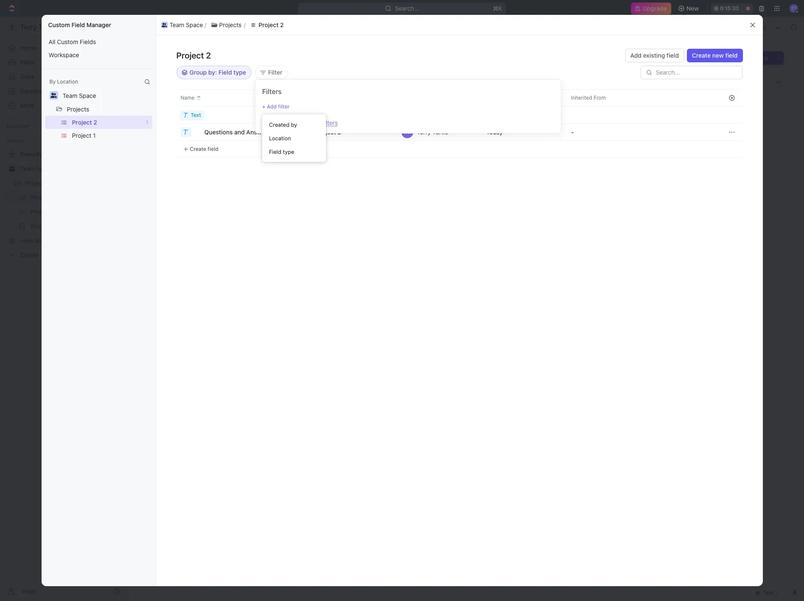 Task type: vqa. For each thing, say whether or not it's contained in the screenshot.
status
yes



Task type: describe. For each thing, give the bounding box(es) containing it.
5 column header from the left
[[644, 90, 721, 106]]

0 horizontal spatial projects link
[[25, 177, 99, 190]]

team inside tree
[[20, 165, 35, 172]]

row group containing terry turtle
[[304, 107, 721, 158]]

1 horizontal spatial task
[[239, 120, 250, 126]]

custom fields
[[115, 421, 166, 430]]

empty field
[[139, 463, 171, 470]]

⌘k
[[493, 5, 502, 12]]

automations button
[[727, 21, 771, 34]]

new
[[686, 5, 699, 12]]

list containing team space
[[159, 20, 747, 30]]

inherited
[[571, 95, 592, 101]]

project 1
[[72, 132, 96, 139]]

0 horizontal spatial team space button
[[59, 89, 100, 102]]

text
[[191, 112, 201, 118]]

all
[[49, 38, 55, 45]]

favorites
[[7, 123, 29, 129]]

sidebar navigation
[[0, 17, 127, 602]]

fields inside all custom fields button
[[80, 38, 96, 45]]

2 from from the top
[[604, 128, 615, 135]]

from
[[594, 95, 606, 101]]

upgrade
[[643, 5, 667, 12]]

+
[[262, 104, 266, 110]]

workspace button
[[45, 48, 152, 62]]

description
[[144, 365, 175, 372]]

subtasks button
[[149, 392, 185, 407]]

all custom fields
[[49, 38, 96, 45]]

more
[[289, 119, 303, 126]]

user group image
[[99, 33, 106, 38]]

Search tasks... text field
[[698, 96, 783, 109]]

0 vertical spatial add task
[[743, 54, 768, 62]]

to do
[[157, 201, 174, 207]]

add description
[[132, 365, 175, 372]]

by location
[[49, 78, 78, 85]]

changed status from
[[564, 142, 616, 148]]

26 mins
[[684, 142, 703, 148]]

team space inside sidebar navigation
[[20, 165, 54, 172]]

invite
[[22, 588, 37, 595]]

1 horizontal spatial projects button
[[206, 20, 246, 30]]

tree inside sidebar navigation
[[3, 148, 123, 262]]

custom inside button
[[57, 38, 78, 45]]

1 vertical spatial location
[[269, 135, 291, 142]]

2 you changed status from from the top
[[555, 128, 616, 135]]

dashboards
[[20, 87, 53, 95]]

3 changed from the top
[[565, 142, 586, 148]]

task
[[595, 81, 605, 87]]

+ add filter
[[262, 104, 290, 110]]

by
[[291, 121, 297, 128]]

upgrade link
[[631, 3, 671, 14]]

create for create field
[[190, 146, 206, 152]]

list link
[[189, 76, 201, 88]]

team space /
[[143, 23, 182, 31]]

and inside button
[[234, 128, 245, 136]]

turtle
[[432, 128, 448, 136]]

add inside button
[[132, 365, 143, 372]]

8686faf0v
[[150, 253, 176, 259]]

2 you from the top
[[555, 94, 564, 101]]

projects inside tree
[[25, 179, 48, 187]]

project inside 'button'
[[72, 132, 91, 139]]

0 horizontal spatial field
[[71, 21, 85, 28]]

in progress to
[[621, 142, 656, 148]]

questions and answers inside button
[[204, 128, 270, 136]]

filter button
[[255, 66, 288, 79]]

workspace
[[49, 51, 79, 59]]

0:15:33 button
[[711, 3, 753, 14]]

list
[[191, 78, 201, 85]]

field inside questions and answers row group
[[208, 146, 218, 152]]

2 status from the top
[[587, 128, 602, 135]]

fields inside custom fields dropdown button
[[145, 421, 166, 430]]

create field
[[190, 146, 218, 152]]

search button
[[659, 76, 692, 88]]

calendar
[[216, 78, 242, 85]]

hide
[[704, 78, 717, 85]]

com
[[555, 108, 673, 121]]

gantt
[[288, 78, 304, 85]]

1 vertical spatial team space
[[63, 92, 96, 99]]

name
[[181, 95, 194, 101]]

2 horizontal spatial projects link
[[183, 22, 218, 32]]

projects inside list
[[219, 21, 242, 28]]

list containing all custom fields
[[41, 35, 156, 62]]

filter
[[268, 69, 282, 76]]

add down name row
[[228, 120, 238, 126]]

mins
[[692, 142, 703, 148]]

spaces
[[7, 137, 25, 144]]

0 horizontal spatial add task
[[228, 120, 250, 126]]

cell inside questions and answers row group
[[156, 124, 177, 141]]

subtasks
[[152, 396, 182, 403]]

attachments button
[[115, 484, 480, 504]]

nov
[[614, 32, 623, 39]]

0 horizontal spatial to
[[157, 201, 165, 207]]

in for in progress
[[157, 120, 163, 126]]

questions and answers row group
[[156, 107, 326, 158]]

add existing field
[[630, 52, 679, 59]]

add inside 'button'
[[630, 52, 642, 59]]

board link
[[157, 76, 175, 88]]

terry
[[416, 128, 431, 136]]

empty
[[139, 463, 157, 470]]

press space to select this row. row inside questions and answers row group
[[156, 124, 304, 141]]

0 horizontal spatial project 2 link
[[183, 32, 208, 39]]

inbox
[[20, 59, 35, 66]]

26
[[684, 142, 691, 148]]

space inside list
[[186, 21, 203, 28]]

favorites button
[[3, 121, 33, 132]]

field right empty
[[159, 463, 171, 470]]

home
[[20, 44, 37, 51]]

0 vertical spatial location
[[57, 78, 78, 85]]

progress for in progress to
[[628, 142, 650, 148]]

home link
[[3, 41, 123, 55]]

created
[[565, 81, 583, 87]]

2 horizontal spatial task
[[755, 54, 768, 62]]

search...
[[395, 5, 419, 12]]

learn more about filters
[[272, 119, 338, 126]]

filter
[[278, 104, 290, 110]]

in progress
[[157, 120, 192, 126]]

create field button
[[180, 144, 222, 154]]

eloisefrancis23@gmail. com
[[555, 108, 673, 121]]

activity
[[721, 67, 737, 72]]

created for created on nov 17
[[586, 32, 605, 39]]

customize button
[[721, 76, 764, 88]]

1 horizontal spatial add task button
[[738, 51, 773, 65]]



Task type: locate. For each thing, give the bounding box(es) containing it.
1 horizontal spatial fields
[[145, 421, 166, 430]]

project 2 inside button
[[259, 21, 284, 28]]

location
[[57, 78, 78, 85], [269, 135, 291, 142]]

0 vertical spatial questions
[[204, 128, 233, 136]]

1 inside 'button'
[[93, 132, 96, 139]]

inherited from row
[[304, 90, 721, 106]]

you changed status from down this
[[555, 94, 616, 101]]

1 horizontal spatial team space
[[63, 92, 96, 99]]

0 vertical spatial from
[[604, 94, 615, 101]]

user group image inside sidebar navigation
[[9, 166, 15, 171]]

field left type
[[269, 148, 281, 155]]

1 vertical spatial in
[[623, 142, 627, 148]]

0 vertical spatial fields
[[80, 38, 96, 45]]

status
[[587, 94, 602, 101], [587, 128, 602, 135], [587, 142, 602, 148]]

0 horizontal spatial answers
[[172, 441, 195, 448]]

field
[[71, 21, 85, 28], [269, 148, 281, 155]]

hide button
[[693, 76, 719, 88]]

1 horizontal spatial created
[[586, 32, 605, 39]]

2 changed from the top
[[565, 128, 586, 135]]

1 you from the top
[[555, 81, 564, 87]]

1 vertical spatial you changed status from
[[555, 128, 616, 135]]

1 horizontal spatial team space button
[[159, 20, 205, 30]]

questions and answers down name row
[[204, 128, 270, 136]]

questions
[[204, 128, 233, 136], [131, 441, 159, 448]]

create for create new field
[[692, 52, 711, 59]]

0 horizontal spatial create
[[190, 146, 206, 152]]

1 horizontal spatial and
[[234, 128, 245, 136]]

team space button
[[159, 20, 205, 30], [59, 89, 100, 102]]

field inside "button"
[[725, 52, 738, 59]]

/
[[180, 23, 182, 31], [220, 23, 222, 31], [178, 32, 180, 39]]

questions down custom fields
[[131, 441, 159, 448]]

add task down name row
[[228, 120, 250, 126]]

1 horizontal spatial project 2 link
[[223, 22, 261, 32]]

created left by
[[269, 121, 289, 128]]

today
[[486, 128, 502, 136]]

0 horizontal spatial add task button
[[218, 118, 254, 128]]

team space up projects / project 2
[[170, 21, 203, 28]]

1 horizontal spatial field
[[269, 148, 281, 155]]

team space button down by location
[[59, 89, 100, 102]]

0 vertical spatial list
[[159, 20, 747, 30]]

questions and answers up empty field
[[131, 441, 195, 448]]

0 vertical spatial task
[[755, 54, 768, 62]]

0 vertical spatial you
[[555, 81, 564, 87]]

2 column header from the left
[[304, 90, 389, 106]]

by
[[49, 78, 56, 85]]

2 vertical spatial task
[[171, 147, 184, 155]]

status up changed status from
[[587, 128, 602, 135]]

17
[[624, 32, 630, 39]]

field
[[667, 52, 679, 59], [725, 52, 738, 59], [208, 146, 218, 152], [159, 463, 171, 470]]

project 1 button
[[68, 129, 152, 142]]

0 vertical spatial create
[[692, 52, 711, 59]]

text button
[[180, 110, 204, 120]]

1
[[146, 119, 148, 126], [93, 132, 96, 139], [185, 147, 188, 155], [198, 148, 200, 154]]

project
[[259, 21, 279, 28], [234, 23, 254, 31], [183, 32, 202, 39], [147, 50, 185, 64], [176, 50, 204, 60], [72, 119, 92, 126], [72, 132, 91, 139]]

search
[[670, 78, 689, 85]]

to inside task sidebar content section
[[651, 142, 656, 148]]

2 vertical spatial custom
[[115, 421, 143, 430]]

0 horizontal spatial questions
[[131, 441, 159, 448]]

you changed status from up changed status from
[[555, 128, 616, 135]]

2 horizontal spatial team space
[[170, 21, 203, 28]]

user group image down spaces
[[9, 166, 15, 171]]

1 vertical spatial list
[[41, 35, 156, 62]]

answers inside custom fields element
[[172, 441, 195, 448]]

1 vertical spatial you
[[555, 94, 564, 101]]

1 vertical spatial to
[[157, 201, 165, 207]]

grid
[[156, 90, 742, 580]]

inbox link
[[3, 56, 123, 69]]

created
[[586, 32, 605, 39], [269, 121, 289, 128]]

to left do
[[157, 201, 165, 207]]

status down eloisefrancis23@gmail. com
[[587, 142, 602, 148]]

board
[[158, 78, 175, 85]]

eloisefrancis23@gmail.
[[615, 108, 673, 114]]

fields
[[80, 38, 96, 45], [145, 421, 166, 430]]

learn
[[272, 119, 288, 126]]

press space to select this row. row
[[304, 107, 721, 124], [156, 124, 304, 141], [304, 124, 721, 141], [304, 141, 721, 158]]

learn more about filters link
[[272, 119, 338, 126]]

team
[[170, 21, 184, 28], [143, 23, 157, 31], [63, 92, 77, 99], [20, 165, 35, 172]]

task up the customize
[[755, 54, 768, 62]]

row group right mins
[[721, 107, 742, 158]]

0 vertical spatial in
[[157, 120, 163, 126]]

do
[[166, 201, 174, 207]]

add description button
[[118, 362, 477, 376]]

0 horizontal spatial team space link
[[20, 162, 121, 176]]

inherited from
[[571, 95, 606, 101]]

projects / project 2
[[152, 32, 208, 39]]

fields left user group icon
[[80, 38, 96, 45]]

0 vertical spatial team space button
[[159, 20, 205, 30]]

share button
[[633, 29, 660, 42]]

from down com
[[604, 128, 615, 135]]

0 horizontal spatial location
[[57, 78, 78, 85]]

3 status from the top
[[587, 142, 602, 148]]

0 vertical spatial add task button
[[738, 51, 773, 65]]

team space down spaces
[[20, 165, 54, 172]]

location up field type
[[269, 135, 291, 142]]

row group
[[304, 107, 721, 158], [721, 107, 742, 158]]

1 horizontal spatial team space link
[[132, 22, 178, 32]]

0 vertical spatial team space link
[[132, 22, 178, 32]]

0 horizontal spatial created
[[269, 121, 289, 128]]

1 vertical spatial create
[[190, 146, 206, 152]]

questions up create field
[[204, 128, 233, 136]]

changed down -
[[565, 142, 586, 148]]

1 vertical spatial changed
[[565, 128, 586, 135]]

answers inside button
[[246, 128, 270, 136]]

2 row group from the left
[[721, 107, 742, 158]]

status down task
[[587, 94, 602, 101]]

create
[[692, 52, 711, 59], [190, 146, 206, 152]]

progress
[[164, 120, 192, 126], [628, 142, 650, 148]]

to left 26
[[651, 142, 656, 148]]

1 from from the top
[[604, 94, 615, 101]]

0 vertical spatial questions and answers
[[204, 128, 270, 136]]

new
[[712, 52, 724, 59]]

Search... text field
[[656, 69, 737, 76]]

share
[[638, 32, 654, 39]]

0 vertical spatial changed
[[565, 94, 586, 101]]

1 vertical spatial created
[[269, 121, 289, 128]]

8686faf0v button
[[147, 251, 180, 262]]

1 vertical spatial progress
[[628, 142, 650, 148]]

you
[[555, 81, 564, 87], [555, 94, 564, 101], [555, 128, 564, 135]]

Edit task name text field
[[115, 269, 480, 285]]

new button
[[675, 2, 704, 15]]

1 vertical spatial user group image
[[9, 166, 15, 171]]

press space to select this row. row containing terry turtle
[[304, 124, 721, 141]]

progress down the text
[[164, 120, 192, 126]]

2 inside button
[[280, 21, 284, 28]]

1 row group from the left
[[304, 107, 721, 158]]

field right new
[[725, 52, 738, 59]]

0 vertical spatial status
[[587, 94, 602, 101]]

space inside tree
[[37, 165, 54, 172]]

you up clickbot
[[555, 94, 564, 101]]

add task up the customize
[[743, 54, 768, 62]]

2 vertical spatial changed
[[565, 142, 586, 148]]

1 horizontal spatial create
[[692, 52, 711, 59]]

1 horizontal spatial answers
[[246, 128, 270, 136]]

you left created
[[555, 81, 564, 87]]

task left 1 "button"
[[171, 147, 184, 155]]

and down name row
[[234, 128, 245, 136]]

column header down search at the top
[[644, 90, 721, 106]]

calendar link
[[215, 76, 242, 88]]

2 vertical spatial list
[[41, 116, 156, 142]]

0 vertical spatial you changed status from
[[555, 94, 616, 101]]

from left in progress to
[[604, 142, 615, 148]]

0 horizontal spatial user group image
[[9, 166, 15, 171]]

created left on
[[586, 32, 605, 39]]

press space to select this row. row containing questions and answers
[[156, 124, 304, 141]]

1 vertical spatial and
[[160, 441, 171, 448]]

0 vertical spatial progress
[[164, 120, 192, 126]]

1 vertical spatial status
[[587, 128, 602, 135]]

4 column header from the left
[[474, 90, 559, 106]]

on
[[606, 32, 612, 39]]

projects button
[[206, 20, 246, 30], [63, 102, 93, 116]]

in for in progress to
[[623, 142, 627, 148]]

2 vertical spatial status
[[587, 142, 602, 148]]

0 vertical spatial user group image
[[162, 23, 167, 27]]

from down task
[[604, 94, 615, 101]]

0 horizontal spatial projects button
[[63, 102, 93, 116]]

3 column header from the left
[[389, 90, 474, 106]]

cell
[[304, 107, 389, 124], [389, 107, 474, 124], [474, 107, 559, 124], [559, 107, 644, 124], [644, 107, 721, 124], [721, 107, 742, 124], [156, 124, 177, 141], [644, 124, 721, 141], [304, 141, 389, 158], [389, 141, 474, 158], [474, 141, 559, 158], [559, 141, 644, 158], [644, 141, 721, 158], [721, 141, 742, 158]]

field inside 'button'
[[667, 52, 679, 59]]

1 vertical spatial fields
[[145, 421, 166, 430]]

clickbot
[[555, 108, 575, 114]]

progress down eloisefrancis23@gmail.
[[628, 142, 650, 148]]

1 vertical spatial team space button
[[59, 89, 100, 102]]

0 horizontal spatial progress
[[164, 120, 192, 126]]

list
[[159, 20, 747, 30], [41, 35, 156, 62], [41, 116, 156, 142]]

user group image
[[162, 23, 167, 27], [9, 166, 15, 171]]

tree
[[3, 148, 123, 262]]

user group image up projects / project 2
[[162, 23, 167, 27]]

changed down created
[[565, 94, 586, 101]]

custom inside dropdown button
[[115, 421, 143, 430]]

1 vertical spatial custom
[[57, 38, 78, 45]]

0 vertical spatial and
[[234, 128, 245, 136]]

in left text button
[[157, 120, 163, 126]]

you left -
[[555, 128, 564, 135]]

1 status from the top
[[587, 94, 602, 101]]

and up empty field
[[160, 441, 171, 448]]

add task button down name row
[[218, 118, 254, 128]]

column header up today
[[474, 90, 559, 106]]

create left new
[[692, 52, 711, 59]]

fields down subtasks on the left bottom of page
[[145, 421, 166, 430]]

1 vertical spatial questions and answers
[[131, 441, 195, 448]]

manager
[[87, 21, 111, 28]]

questions inside button
[[204, 128, 233, 136]]

0 vertical spatial field
[[71, 21, 85, 28]]

field right the existing
[[667, 52, 679, 59]]

1 horizontal spatial add task
[[743, 54, 768, 62]]

0 vertical spatial answers
[[246, 128, 270, 136]]

3 you from the top
[[555, 128, 564, 135]]

in inside task sidebar content section
[[623, 142, 627, 148]]

project inside button
[[259, 21, 279, 28]]

create inside "button"
[[692, 52, 711, 59]]

2 vertical spatial you
[[555, 128, 564, 135]]

0 horizontal spatial fields
[[80, 38, 96, 45]]

from
[[604, 94, 615, 101], [604, 128, 615, 135], [604, 142, 615, 148]]

1 vertical spatial projects button
[[63, 102, 93, 116]]

and inside custom fields element
[[160, 441, 171, 448]]

1 inside "button"
[[198, 148, 200, 154]]

progress inside task sidebar content section
[[628, 142, 650, 148]]

1 horizontal spatial projects link
[[152, 32, 175, 39]]

in
[[157, 120, 163, 126], [623, 142, 627, 148]]

1 horizontal spatial location
[[269, 135, 291, 142]]

1 vertical spatial questions
[[131, 441, 159, 448]]

docs link
[[3, 70, 123, 84]]

create new field button
[[687, 49, 743, 62]]

custom fields element
[[115, 435, 480, 474]]

0 vertical spatial to
[[651, 142, 656, 148]]

1 horizontal spatial questions
[[204, 128, 233, 136]]

about
[[305, 119, 321, 126]]

0 horizontal spatial team space
[[20, 165, 54, 172]]

2 vertical spatial team space
[[20, 165, 54, 172]]

existing
[[643, 52, 665, 59]]

project 2 button
[[246, 20, 288, 30]]

task sidebar navigation tab list
[[719, 51, 738, 101]]

name row
[[156, 90, 304, 106]]

1 you changed status from from the top
[[555, 94, 616, 101]]

create inside button
[[190, 146, 206, 152]]

add task
[[743, 54, 768, 62], [228, 120, 250, 126]]

1 vertical spatial add task button
[[218, 118, 254, 128]]

and
[[234, 128, 245, 136], [160, 441, 171, 448]]

create new field
[[692, 52, 738, 59]]

location right by
[[57, 78, 78, 85]]

3 from from the top
[[604, 142, 615, 148]]

created for created by
[[269, 121, 289, 128]]

create right task 1
[[190, 146, 206, 152]]

questions and answers
[[204, 128, 270, 136], [131, 441, 195, 448]]

attachments
[[115, 490, 161, 498]]

column header down board link
[[156, 90, 163, 106]]

add up the customize
[[743, 54, 754, 62]]

tree containing team space
[[3, 148, 123, 262]]

in down com
[[623, 142, 627, 148]]

team space button up projects / project 2
[[159, 20, 205, 30]]

1 column header from the left
[[156, 90, 163, 106]]

1 horizontal spatial questions and answers
[[204, 128, 270, 136]]

customize
[[732, 78, 762, 85]]

you created this task
[[555, 81, 605, 87]]

created on nov 17
[[586, 32, 630, 39]]

custom for custom fields
[[115, 421, 143, 430]]

team space down by location
[[63, 92, 96, 99]]

1 vertical spatial from
[[604, 128, 615, 135]]

docs
[[20, 73, 34, 80]]

1 horizontal spatial progress
[[628, 142, 650, 148]]

0 vertical spatial team space
[[170, 21, 203, 28]]

add task button up the customize
[[738, 51, 773, 65]]

1 horizontal spatial to
[[651, 142, 656, 148]]

this
[[585, 81, 594, 87]]

projects link
[[183, 22, 218, 32], [152, 32, 175, 39], [25, 177, 99, 190]]

column header up terry turtle
[[389, 90, 474, 106]]

0 vertical spatial custom
[[48, 21, 70, 28]]

-
[[571, 128, 574, 136]]

column header up filters
[[304, 90, 389, 106]]

questions inside custom fields element
[[131, 441, 159, 448]]

team inside list
[[170, 21, 184, 28]]

0 horizontal spatial in
[[157, 120, 163, 126]]

table
[[257, 78, 272, 85]]

1 changed from the top
[[565, 94, 586, 101]]

questions and answers button
[[203, 125, 275, 139]]

progress for in progress
[[164, 120, 192, 126]]

you changed status from
[[555, 94, 616, 101], [555, 128, 616, 135]]

1 button
[[190, 147, 202, 155]]

field up all custom fields
[[71, 21, 85, 28]]

empty field button
[[115, 460, 176, 474]]

gantt link
[[286, 76, 304, 88]]

row group down inherited from row
[[304, 107, 721, 158]]

automations
[[731, 23, 767, 31]]

task down name row
[[239, 120, 250, 126]]

0 vertical spatial created
[[586, 32, 605, 39]]

list containing project 2
[[41, 116, 156, 142]]

0 horizontal spatial task
[[171, 147, 184, 155]]

add left description
[[132, 365, 143, 372]]

0 horizontal spatial questions and answers
[[131, 441, 195, 448]]

0:15:33
[[720, 5, 739, 11]]

custom for custom field manager
[[48, 21, 70, 28]]

changed up changed status from
[[565, 128, 586, 135]]

field type
[[269, 148, 294, 155]]

dashboards link
[[3, 84, 123, 98]]

add left the existing
[[630, 52, 642, 59]]

2 vertical spatial from
[[604, 142, 615, 148]]

1 vertical spatial add task
[[228, 120, 250, 126]]

questions and answers inside custom fields element
[[131, 441, 195, 448]]

filters
[[322, 119, 338, 126]]

column header
[[156, 90, 163, 106], [304, 90, 389, 106], [389, 90, 474, 106], [474, 90, 559, 106], [644, 90, 721, 106]]

add right +
[[267, 104, 277, 110]]

grid containing questions and answers
[[156, 90, 742, 580]]

custom fields button
[[115, 415, 480, 435]]

0 horizontal spatial and
[[160, 441, 171, 448]]

task sidebar content section
[[537, 46, 716, 580]]

field right 1 "button"
[[208, 146, 218, 152]]

all custom fields button
[[45, 35, 152, 48]]



